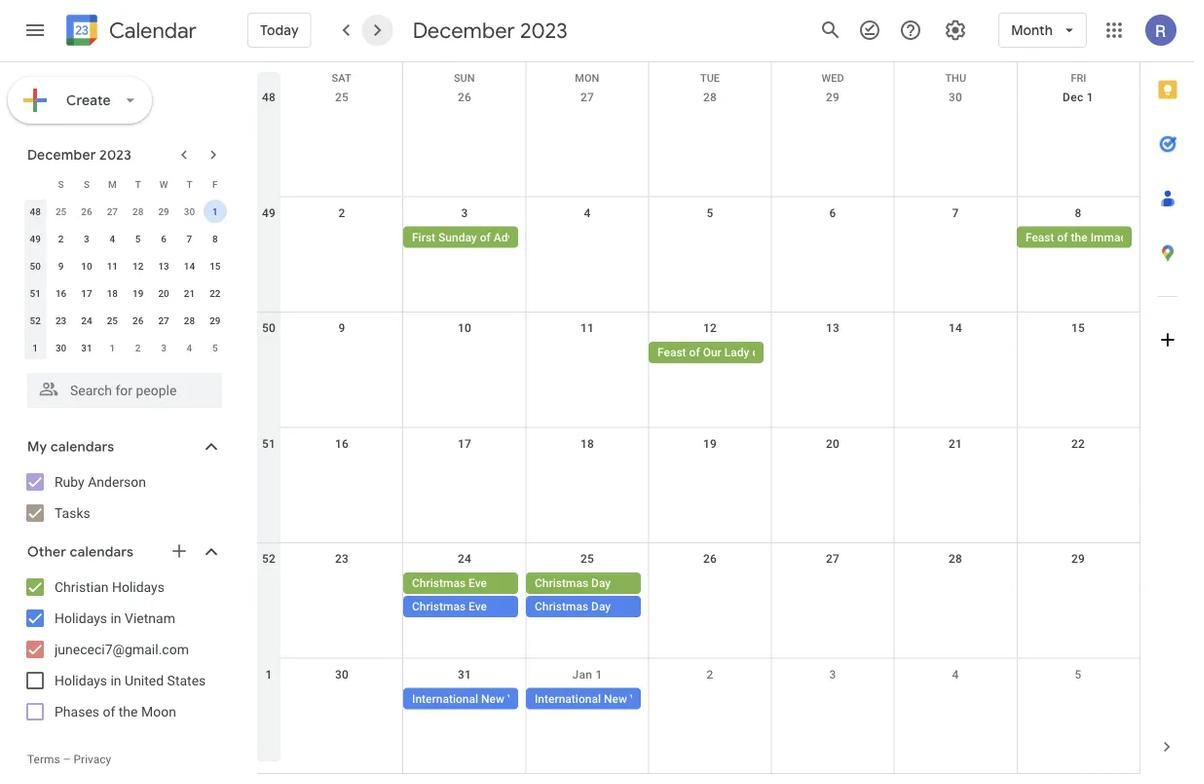 Task type: locate. For each thing, give the bounding box(es) containing it.
0 vertical spatial 14
[[184, 260, 195, 272]]

feast inside feast of the immaculate concep button
[[1026, 230, 1055, 244]]

0 horizontal spatial 48
[[30, 206, 41, 217]]

2 vertical spatial day
[[664, 692, 684, 706]]

1 in from the top
[[111, 610, 121, 626]]

52 for sat
[[262, 552, 276, 566]]

new inside button
[[481, 692, 505, 706]]

holidays down christian
[[55, 610, 107, 626]]

1 horizontal spatial t
[[186, 178, 192, 190]]

–
[[63, 753, 71, 767]]

privacy link
[[74, 753, 111, 767]]

5
[[707, 206, 714, 220], [135, 233, 141, 245], [212, 342, 218, 354], [1075, 668, 1082, 681]]

of inside other calendars list
[[103, 704, 115, 720]]

advent
[[494, 230, 530, 244]]

of right the phases
[[103, 704, 115, 720]]

15 right 14 element
[[210, 260, 221, 272]]

s left m
[[84, 178, 90, 190]]

31
[[81, 342, 92, 354], [458, 668, 472, 681]]

0 vertical spatial 2023
[[520, 17, 568, 44]]

2 christmas day button from the top
[[526, 596, 641, 618]]

tab list
[[1141, 62, 1194, 720]]

19
[[132, 287, 144, 299], [703, 437, 717, 451]]

dec
[[1063, 91, 1084, 104]]

grid
[[257, 62, 1194, 774]]

december 2023 grid
[[19, 170, 228, 361]]

18 inside row group
[[107, 287, 118, 299]]

the inside button
[[1071, 230, 1088, 244]]

january 4 element
[[178, 336, 201, 359]]

2 year's from the left
[[630, 692, 661, 706]]

17 element
[[75, 282, 98, 305]]

november 25 element
[[49, 200, 73, 223]]

0 vertical spatial 18
[[107, 287, 118, 299]]

28
[[703, 91, 717, 104], [132, 206, 144, 217], [184, 315, 195, 326], [949, 552, 963, 566]]

17 inside december 2023 grid
[[81, 287, 92, 299]]

eve inside international new year's eve button
[[541, 692, 560, 706]]

48 down today
[[262, 91, 276, 104]]

f
[[212, 178, 218, 190]]

2 vertical spatial holidays
[[55, 673, 107, 689]]

0 horizontal spatial 16
[[55, 287, 66, 299]]

9
[[58, 260, 64, 272], [338, 321, 345, 335]]

mon
[[575, 72, 599, 84]]

25 right 24 element at the left top
[[107, 315, 118, 326]]

1 year's from the left
[[507, 692, 538, 706]]

1 vertical spatial 51
[[262, 437, 276, 451]]

30 element
[[49, 336, 73, 359]]

0 horizontal spatial t
[[135, 178, 141, 190]]

0 vertical spatial day
[[591, 577, 611, 590]]

4
[[584, 206, 591, 220], [110, 233, 115, 245], [187, 342, 192, 354], [952, 668, 959, 681]]

0 vertical spatial 50
[[30, 260, 41, 272]]

1 horizontal spatial 52
[[262, 552, 276, 566]]

in left united
[[111, 673, 121, 689]]

0 vertical spatial christmas eve button
[[403, 573, 518, 594]]

calendars inside other calendars dropdown button
[[70, 544, 134, 561]]

8
[[1075, 206, 1082, 220], [212, 233, 218, 245]]

18 inside grid
[[581, 437, 594, 451]]

1 horizontal spatial 49
[[262, 206, 276, 220]]

48 inside grid
[[262, 91, 276, 104]]

49
[[262, 206, 276, 220], [30, 233, 41, 245]]

feast of our lady of guadalupe
[[658, 346, 822, 359]]

15 down feast of the immaculate concep button
[[1072, 321, 1085, 335]]

0 horizontal spatial 20
[[158, 287, 169, 299]]

other calendars button
[[4, 537, 242, 568]]

the left "immaculate"
[[1071, 230, 1088, 244]]

feast left "immaculate"
[[1026, 230, 1055, 244]]

0 vertical spatial 13
[[158, 260, 169, 272]]

row group
[[22, 198, 228, 361]]

31 right 30 element
[[81, 342, 92, 354]]

24 inside december 2023 grid
[[81, 315, 92, 326]]

2 christmas eve button from the top
[[403, 596, 518, 618]]

0 horizontal spatial 31
[[81, 342, 92, 354]]

1 horizontal spatial 16
[[335, 437, 349, 451]]

1 horizontal spatial december 2023
[[413, 17, 568, 44]]

1 vertical spatial 14
[[949, 321, 963, 335]]

15 element
[[203, 254, 227, 278]]

13 inside december 2023 grid
[[158, 260, 169, 272]]

w
[[159, 178, 168, 190]]

0 horizontal spatial december
[[27, 146, 96, 164]]

0 vertical spatial 7
[[952, 206, 959, 220]]

14 element
[[178, 254, 201, 278]]

2
[[338, 206, 345, 220], [58, 233, 64, 245], [135, 342, 141, 354], [707, 668, 714, 681]]

51 for sat
[[262, 437, 276, 451]]

sun
[[454, 72, 475, 84]]

2 t from the left
[[186, 178, 192, 190]]

international inside international new year's eve button
[[412, 692, 478, 706]]

0 vertical spatial 8
[[1075, 206, 1082, 220]]

1 horizontal spatial december
[[413, 17, 515, 44]]

1 vertical spatial 6
[[161, 233, 166, 245]]

of for feast of our lady of guadalupe
[[689, 346, 700, 359]]

22 element
[[203, 282, 227, 305]]

december up sun on the left top
[[413, 17, 515, 44]]

52 left 23 element
[[30, 315, 41, 326]]

eve
[[469, 577, 487, 590], [469, 600, 487, 614], [541, 692, 560, 706]]

19 inside december 2023 grid
[[132, 287, 144, 299]]

international new year's eve button
[[403, 688, 560, 710]]

0 horizontal spatial 6
[[161, 233, 166, 245]]

december 2023 up sun on the left top
[[413, 17, 568, 44]]

6
[[829, 206, 836, 220], [161, 233, 166, 245]]

december up the november 25 element
[[27, 146, 96, 164]]

0 vertical spatial 48
[[262, 91, 276, 104]]

settings menu image
[[944, 19, 968, 42]]

1 horizontal spatial new
[[604, 692, 627, 706]]

of left "immaculate"
[[1058, 230, 1068, 244]]

calendars up christian holidays
[[70, 544, 134, 561]]

52 for s
[[30, 315, 41, 326]]

51
[[30, 287, 41, 299], [262, 437, 276, 451]]

s up the november 25 element
[[58, 178, 64, 190]]

27
[[581, 91, 594, 104], [107, 206, 118, 217], [158, 315, 169, 326], [826, 552, 840, 566]]

48
[[262, 91, 276, 104], [30, 206, 41, 217]]

0 vertical spatial 52
[[30, 315, 41, 326]]

0 horizontal spatial 11
[[107, 260, 118, 272]]

0 horizontal spatial 23
[[55, 315, 66, 326]]

eve for new
[[541, 692, 560, 706]]

holidays up vietnam
[[112, 579, 165, 595]]

year's
[[507, 692, 538, 706], [630, 692, 661, 706]]

guadalupe
[[766, 346, 822, 359]]

8 up feast of the immaculate concep button
[[1075, 206, 1082, 220]]

1 right the 'november 30' element
[[212, 206, 218, 217]]

1 horizontal spatial 31
[[458, 668, 472, 681]]

2 new from the left
[[604, 692, 627, 706]]

s
[[58, 178, 64, 190], [84, 178, 90, 190]]

28 element
[[178, 309, 201, 332]]

vietnam
[[125, 610, 175, 626]]

1 horizontal spatial the
[[1071, 230, 1088, 244]]

in for united
[[111, 673, 121, 689]]

1 vertical spatial 18
[[581, 437, 594, 451]]

0 horizontal spatial 17
[[81, 287, 92, 299]]

0 vertical spatial in
[[111, 610, 121, 626]]

t right w
[[186, 178, 192, 190]]

international inside international new year's day 'button'
[[535, 692, 601, 706]]

0 horizontal spatial feast
[[658, 346, 686, 359]]

0 horizontal spatial s
[[58, 178, 64, 190]]

terms
[[27, 753, 60, 767]]

0 vertical spatial 20
[[158, 287, 169, 299]]

11 element
[[101, 254, 124, 278]]

1 vertical spatial 13
[[826, 321, 840, 335]]

1 vertical spatial 16
[[335, 437, 349, 451]]

row group containing 48
[[22, 198, 228, 361]]

31 up international new year's eve button
[[458, 668, 472, 681]]

19 right 18 element
[[132, 287, 144, 299]]

feast for feast of our lady of guadalupe
[[658, 346, 686, 359]]

new for day
[[604, 692, 627, 706]]

anderson
[[88, 474, 146, 490]]

0 horizontal spatial international
[[412, 692, 478, 706]]

the left moon
[[119, 704, 138, 720]]

27 element
[[152, 309, 175, 332]]

month
[[1011, 21, 1053, 39]]

1 vertical spatial 24
[[458, 552, 472, 566]]

day
[[591, 577, 611, 590], [591, 600, 611, 614], [664, 692, 684, 706]]

1 christmas eve button from the top
[[403, 573, 518, 594]]

0 horizontal spatial 19
[[132, 287, 144, 299]]

new inside 'button'
[[604, 692, 627, 706]]

january 2 element
[[126, 336, 150, 359]]

None search field
[[0, 365, 242, 408]]

the
[[1071, 230, 1088, 244], [119, 704, 138, 720]]

day for new
[[664, 692, 684, 706]]

48 inside row group
[[30, 206, 41, 217]]

0 vertical spatial 11
[[107, 260, 118, 272]]

feast
[[1026, 230, 1055, 244], [658, 346, 686, 359]]

january 3 element
[[152, 336, 175, 359]]

9 inside row group
[[58, 260, 64, 272]]

0 horizontal spatial new
[[481, 692, 505, 706]]

1 vertical spatial day
[[591, 600, 611, 614]]

0 horizontal spatial 49
[[30, 233, 41, 245]]

2 in from the top
[[111, 673, 121, 689]]

row
[[257, 62, 1140, 92], [257, 82, 1140, 197], [22, 170, 228, 198], [257, 197, 1194, 313], [22, 198, 228, 225], [22, 225, 228, 252], [22, 252, 228, 280], [22, 280, 228, 307], [22, 307, 228, 334], [257, 313, 1140, 428], [22, 334, 228, 361], [257, 428, 1140, 544], [257, 544, 1140, 659], [257, 659, 1140, 774]]

51 inside grid
[[262, 437, 276, 451]]

21 inside december 2023 grid
[[184, 287, 195, 299]]

feast of our lady of guadalupe button
[[649, 342, 822, 363]]

concep
[[1156, 230, 1194, 244]]

1 vertical spatial 21
[[949, 437, 963, 451]]

row containing s
[[22, 170, 228, 198]]

grid containing 48
[[257, 62, 1194, 774]]

19 down our
[[703, 437, 717, 451]]

24
[[81, 315, 92, 326], [458, 552, 472, 566]]

11
[[107, 260, 118, 272], [581, 321, 594, 335]]

1 horizontal spatial 10
[[458, 321, 472, 335]]

international new year's day
[[535, 692, 684, 706]]

holidays
[[112, 579, 165, 595], [55, 610, 107, 626], [55, 673, 107, 689]]

15 inside grid
[[1072, 321, 1085, 335]]

3
[[461, 206, 468, 220], [84, 233, 89, 245], [161, 342, 166, 354], [829, 668, 836, 681]]

52 inside grid
[[262, 552, 276, 566]]

2 international from the left
[[535, 692, 601, 706]]

20
[[158, 287, 169, 299], [826, 437, 840, 451]]

17
[[81, 287, 92, 299], [458, 437, 472, 451]]

calendars up ruby
[[51, 438, 114, 456]]

10
[[81, 260, 92, 272], [458, 321, 472, 335]]

1 horizontal spatial 8
[[1075, 206, 1082, 220]]

0 horizontal spatial 14
[[184, 260, 195, 272]]

0 vertical spatial 6
[[829, 206, 836, 220]]

12
[[132, 260, 144, 272], [703, 321, 717, 335]]

1 horizontal spatial 22
[[1072, 437, 1085, 451]]

52
[[30, 315, 41, 326], [262, 552, 276, 566]]

cell containing christmas eve
[[403, 573, 526, 620]]

december 2023
[[413, 17, 568, 44], [27, 146, 132, 164]]

international
[[412, 692, 478, 706], [535, 692, 601, 706]]

month button
[[999, 7, 1087, 54]]

0 vertical spatial 15
[[210, 260, 221, 272]]

0 horizontal spatial december 2023
[[27, 146, 132, 164]]

22
[[210, 287, 221, 299], [1072, 437, 1085, 451]]

12 right '11' element
[[132, 260, 144, 272]]

0 vertical spatial 22
[[210, 287, 221, 299]]

1 vertical spatial 19
[[703, 437, 717, 451]]

1 horizontal spatial 24
[[458, 552, 472, 566]]

16
[[55, 287, 66, 299], [335, 437, 349, 451]]

23
[[55, 315, 66, 326], [335, 552, 349, 566]]

feast of the immaculate concep button
[[1017, 227, 1194, 248]]

13 element
[[152, 254, 175, 278]]

holidays up the phases
[[55, 673, 107, 689]]

feast inside feast of our lady of guadalupe button
[[658, 346, 686, 359]]

calendar
[[109, 17, 197, 44]]

52 right add other calendars "image"
[[262, 552, 276, 566]]

0 vertical spatial feast
[[1026, 230, 1055, 244]]

december 2023 up m
[[27, 146, 132, 164]]

26
[[458, 91, 472, 104], [81, 206, 92, 217], [132, 315, 144, 326], [703, 552, 717, 566]]

in up junececi7@gmail.com
[[111, 610, 121, 626]]

0 horizontal spatial 15
[[210, 260, 221, 272]]

1 vertical spatial 50
[[262, 321, 276, 335]]

1 vertical spatial calendars
[[70, 544, 134, 561]]

calendars inside my calendars dropdown button
[[51, 438, 114, 456]]

eve for eve
[[469, 600, 487, 614]]

holidays for holidays in united states
[[55, 673, 107, 689]]

24 element
[[75, 309, 98, 332]]

25
[[335, 91, 349, 104], [55, 206, 66, 217], [107, 315, 118, 326], [581, 552, 594, 566]]

0 horizontal spatial 7
[[187, 233, 192, 245]]

29
[[826, 91, 840, 104], [158, 206, 169, 217], [210, 315, 221, 326], [1072, 552, 1085, 566]]

0 horizontal spatial the
[[119, 704, 138, 720]]

1 right jan
[[596, 668, 603, 681]]

1 horizontal spatial 50
[[262, 321, 276, 335]]

1 horizontal spatial 51
[[262, 437, 276, 451]]

52 inside december 2023 grid
[[30, 315, 41, 326]]

14
[[184, 260, 195, 272], [949, 321, 963, 335]]

0 horizontal spatial 18
[[107, 287, 118, 299]]

7 inside grid
[[952, 206, 959, 220]]

0 horizontal spatial 22
[[210, 287, 221, 299]]

0 vertical spatial 19
[[132, 287, 144, 299]]

1 vertical spatial 23
[[335, 552, 349, 566]]

23 inside grid
[[335, 552, 349, 566]]

24 right 23 element
[[81, 315, 92, 326]]

0 vertical spatial eve
[[469, 577, 487, 590]]

29 element
[[203, 309, 227, 332]]

create button
[[8, 77, 152, 124]]

0 vertical spatial holidays
[[112, 579, 165, 595]]

new
[[481, 692, 505, 706], [604, 692, 627, 706]]

0 vertical spatial 16
[[55, 287, 66, 299]]

1
[[1087, 91, 1094, 104], [212, 206, 218, 217], [32, 342, 38, 354], [110, 342, 115, 354], [265, 668, 272, 681], [596, 668, 603, 681]]

our
[[703, 346, 722, 359]]

feast left our
[[658, 346, 686, 359]]

50
[[30, 260, 41, 272], [262, 321, 276, 335]]

in
[[111, 610, 121, 626], [111, 673, 121, 689]]

9 inside grid
[[338, 321, 345, 335]]

1 vertical spatial feast
[[658, 346, 686, 359]]

50 right 29 element
[[262, 321, 276, 335]]

the inside list
[[119, 704, 138, 720]]

48 left the november 25 element
[[30, 206, 41, 217]]

1 horizontal spatial 21
[[949, 437, 963, 451]]

50 inside december 2023 grid
[[30, 260, 41, 272]]

of
[[480, 230, 491, 244], [1058, 230, 1068, 244], [689, 346, 700, 359], [752, 346, 763, 359], [103, 704, 115, 720]]

50 left 10 element
[[30, 260, 41, 272]]

cell containing christmas day
[[526, 573, 649, 620]]

1 horizontal spatial 2023
[[520, 17, 568, 44]]

0 horizontal spatial 21
[[184, 287, 195, 299]]

my calendars list
[[4, 467, 242, 529]]

1 new from the left
[[481, 692, 505, 706]]

t left w
[[135, 178, 141, 190]]

in for vietnam
[[111, 610, 121, 626]]

2 vertical spatial eve
[[541, 692, 560, 706]]

1 horizontal spatial 12
[[703, 321, 717, 335]]

51 for s
[[30, 287, 41, 299]]

0 vertical spatial the
[[1071, 230, 1088, 244]]

0 vertical spatial 31
[[81, 342, 92, 354]]

row group inside december 2023 grid
[[22, 198, 228, 361]]

24 up "christmas eve christmas eve"
[[458, 552, 472, 566]]

november 28 element
[[126, 200, 150, 223]]

12 up our
[[703, 321, 717, 335]]

22 inside december 2023 grid
[[210, 287, 221, 299]]

christmas
[[412, 577, 466, 590], [535, 577, 589, 590], [412, 600, 466, 614], [535, 600, 589, 614]]

7 inside december 2023 grid
[[187, 233, 192, 245]]

m
[[108, 178, 117, 190]]

1 horizontal spatial 23
[[335, 552, 349, 566]]

of left our
[[689, 346, 700, 359]]

day inside international new year's day 'button'
[[664, 692, 684, 706]]

1 vertical spatial in
[[111, 673, 121, 689]]

add other calendars image
[[170, 542, 189, 561]]

the for immaculate
[[1071, 230, 1088, 244]]

first sunday of advent button
[[403, 227, 530, 248]]

10 left '11' element
[[81, 260, 92, 272]]

1 vertical spatial 17
[[458, 437, 472, 451]]

day for day
[[591, 600, 611, 614]]

8 down the 1 cell
[[212, 233, 218, 245]]

year's for day
[[630, 692, 661, 706]]

1 vertical spatial christmas eve button
[[403, 596, 518, 618]]

1 vertical spatial 2023
[[99, 146, 132, 164]]

10 down first sunday of advent button
[[458, 321, 472, 335]]

1 vertical spatial eve
[[469, 600, 487, 614]]

0 horizontal spatial 52
[[30, 315, 41, 326]]

0 vertical spatial 24
[[81, 315, 92, 326]]

49 inside december 2023 grid
[[30, 233, 41, 245]]

18 element
[[101, 282, 124, 305]]

1 horizontal spatial s
[[84, 178, 90, 190]]

holidays for holidays in vietnam
[[55, 610, 107, 626]]

1 horizontal spatial 15
[[1072, 321, 1085, 335]]

calendars
[[51, 438, 114, 456], [70, 544, 134, 561]]

0 vertical spatial 10
[[81, 260, 92, 272]]

10 inside grid
[[458, 321, 472, 335]]

of for feast of the immaculate concep
[[1058, 230, 1068, 244]]

december
[[413, 17, 515, 44], [27, 146, 96, 164]]

my calendars
[[27, 438, 114, 456]]

year's inside international new year's day 'button'
[[630, 692, 661, 706]]

51 inside row group
[[30, 287, 41, 299]]

1 international from the left
[[412, 692, 478, 706]]

christmas eve christmas eve
[[412, 577, 487, 614]]

1 horizontal spatial feast
[[1026, 230, 1055, 244]]

main drawer image
[[23, 19, 47, 42]]

50 for sat
[[262, 321, 276, 335]]

cell
[[281, 227, 403, 250], [526, 227, 649, 250], [649, 227, 772, 250], [772, 227, 894, 250], [894, 227, 1017, 250], [281, 342, 403, 365], [403, 342, 526, 365], [526, 342, 649, 365], [772, 342, 894, 365], [894, 342, 1017, 365], [1017, 342, 1140, 365], [281, 573, 403, 620], [403, 573, 526, 620], [526, 573, 649, 620], [649, 573, 772, 620], [772, 573, 894, 620], [894, 573, 1017, 620], [1017, 573, 1140, 620], [281, 688, 403, 712], [649, 688, 772, 712], [772, 688, 894, 712], [1017, 688, 1140, 712]]

year's inside international new year's eve button
[[507, 692, 538, 706]]

0 horizontal spatial year's
[[507, 692, 538, 706]]

30
[[949, 91, 963, 104], [184, 206, 195, 217], [55, 342, 66, 354], [335, 668, 349, 681]]



Task type: vqa. For each thing, say whether or not it's contained in the screenshot.
"7" associated with December 7 element
no



Task type: describe. For each thing, give the bounding box(es) containing it.
Search for people text field
[[39, 373, 210, 408]]

states
[[167, 673, 206, 689]]

12 inside december 2023 grid
[[132, 260, 144, 272]]

christian
[[55, 579, 109, 595]]

sunday
[[438, 230, 477, 244]]

my
[[27, 438, 47, 456]]

phases of the moon
[[55, 704, 176, 720]]

1 s from the left
[[58, 178, 64, 190]]

25 element
[[101, 309, 124, 332]]

terms link
[[27, 753, 60, 767]]

other calendars
[[27, 544, 134, 561]]

today button
[[247, 7, 311, 54]]

1 christmas day button from the top
[[526, 573, 641, 594]]

calendars for my calendars
[[51, 438, 114, 456]]

year's for eve
[[507, 692, 538, 706]]

1 horizontal spatial 13
[[826, 321, 840, 335]]

8 inside december 2023 grid
[[212, 233, 218, 245]]

25 left november 26 element
[[55, 206, 66, 217]]

other calendars list
[[4, 572, 242, 728]]

1 horizontal spatial 17
[[458, 437, 472, 451]]

other
[[27, 544, 66, 561]]

1 right dec
[[1087, 91, 1094, 104]]

terms – privacy
[[27, 753, 111, 767]]

thu
[[945, 72, 967, 84]]

25 down 'sat'
[[335, 91, 349, 104]]

of right lady at the top right
[[752, 346, 763, 359]]

feast of the immaculate concep
[[1026, 230, 1194, 244]]

moon
[[141, 704, 176, 720]]

31 element
[[75, 336, 98, 359]]

23 inside row group
[[55, 315, 66, 326]]

international for international new year's day
[[535, 692, 601, 706]]

tue
[[700, 72, 720, 84]]

holidays in vietnam
[[55, 610, 175, 626]]

first sunday of advent
[[412, 230, 530, 244]]

0 horizontal spatial 2023
[[99, 146, 132, 164]]

november 30 element
[[178, 200, 201, 223]]

of for phases of the moon
[[103, 704, 115, 720]]

19 element
[[126, 282, 150, 305]]

31 inside row group
[[81, 342, 92, 354]]

christian holidays
[[55, 579, 165, 595]]

united
[[125, 673, 164, 689]]

31 inside grid
[[458, 668, 472, 681]]

14 inside grid
[[949, 321, 963, 335]]

fri
[[1071, 72, 1087, 84]]

50 for s
[[30, 260, 41, 272]]

1 cell
[[202, 198, 228, 225]]

today
[[260, 21, 299, 39]]

january 5 element
[[203, 336, 227, 359]]

lady
[[725, 346, 750, 359]]

jan 1
[[572, 668, 603, 681]]

november 29 element
[[152, 200, 175, 223]]

1 vertical spatial december
[[27, 146, 96, 164]]

of left advent
[[480, 230, 491, 244]]

2 s from the left
[[84, 178, 90, 190]]

1 inside cell
[[212, 206, 218, 217]]

ruby
[[55, 474, 85, 490]]

dec 1
[[1063, 91, 1094, 104]]

first
[[412, 230, 436, 244]]

6 inside row group
[[161, 233, 166, 245]]

1 right states
[[265, 668, 272, 681]]

phases
[[55, 704, 99, 720]]

international new year's day button
[[526, 688, 684, 710]]

christmas day christmas day
[[535, 577, 611, 614]]

calendars for other calendars
[[70, 544, 134, 561]]

wed
[[822, 72, 844, 84]]

12 inside grid
[[703, 321, 717, 335]]

15 inside december 2023 grid
[[210, 260, 221, 272]]

0 vertical spatial december
[[413, 17, 515, 44]]

16 inside december 2023 grid
[[55, 287, 66, 299]]

jan
[[572, 668, 592, 681]]

1 left 30 element
[[32, 342, 38, 354]]

10 element
[[75, 254, 98, 278]]

calendar heading
[[105, 17, 197, 44]]

20 element
[[152, 282, 175, 305]]

1 vertical spatial 22
[[1072, 437, 1085, 451]]

ruby anderson
[[55, 474, 146, 490]]

5 inside january 5 element
[[212, 342, 218, 354]]

1 t from the left
[[135, 178, 141, 190]]

26 element
[[126, 309, 150, 332]]

new for eve
[[481, 692, 505, 706]]

14 inside december 2023 grid
[[184, 260, 195, 272]]

49 for s
[[30, 233, 41, 245]]

holidays in united states
[[55, 673, 206, 689]]

48 for sat
[[262, 91, 276, 104]]

24 inside grid
[[458, 552, 472, 566]]

privacy
[[74, 753, 111, 767]]

calendar element
[[62, 11, 197, 54]]

16 element
[[49, 282, 73, 305]]

1 horizontal spatial 19
[[703, 437, 717, 451]]

12 element
[[126, 254, 150, 278]]

48 for s
[[30, 206, 41, 217]]

49 for sat
[[262, 206, 276, 220]]

november 26 element
[[75, 200, 98, 223]]

international for international new year's eve
[[412, 692, 478, 706]]

1 vertical spatial 20
[[826, 437, 840, 451]]

1 left january 2 element
[[110, 342, 115, 354]]

row containing sat
[[257, 62, 1140, 92]]

1 horizontal spatial 11
[[581, 321, 594, 335]]

10 inside row group
[[81, 260, 92, 272]]

international new year's eve
[[412, 692, 560, 706]]

6 inside grid
[[829, 206, 836, 220]]

the for moon
[[119, 704, 138, 720]]

january 1 element
[[101, 336, 124, 359]]

0 vertical spatial december 2023
[[413, 17, 568, 44]]

november 27 element
[[101, 200, 124, 223]]

25 up christmas day christmas day
[[581, 552, 594, 566]]

23 element
[[49, 309, 73, 332]]

junececi7@gmail.com
[[55, 642, 189, 658]]

sat
[[332, 72, 351, 84]]

my calendars button
[[4, 432, 242, 463]]

immaculate
[[1091, 230, 1153, 244]]

feast for feast of the immaculate concep
[[1026, 230, 1055, 244]]

tasks
[[55, 505, 90, 521]]

20 inside grid
[[158, 287, 169, 299]]

21 element
[[178, 282, 201, 305]]

create
[[66, 92, 111, 109]]

25 inside 'element'
[[107, 315, 118, 326]]

11 inside december 2023 grid
[[107, 260, 118, 272]]



